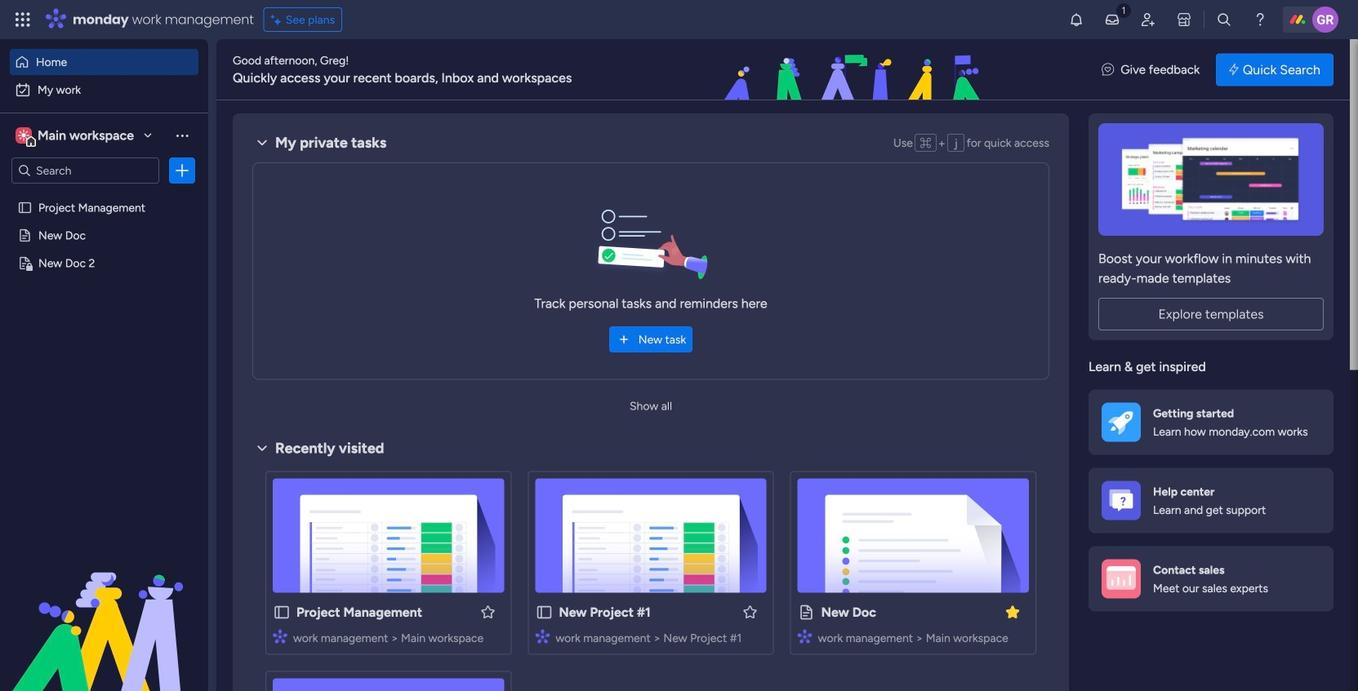Task type: describe. For each thing, give the bounding box(es) containing it.
2 add to favorites image from the left
[[742, 604, 758, 621]]

1 vertical spatial option
[[10, 77, 198, 103]]

close my private tasks image
[[252, 133, 272, 153]]

quick search results list box
[[252, 459, 1050, 692]]

greg robinson image
[[1313, 7, 1339, 33]]

private board image
[[17, 256, 33, 271]]

workspace selection element
[[16, 126, 136, 147]]

close recently visited image
[[252, 439, 272, 459]]

workspace options image
[[174, 127, 190, 144]]

getting started element
[[1089, 390, 1334, 455]]

0 vertical spatial option
[[10, 49, 198, 75]]

public board image for 1st add to favorites image from left
[[273, 604, 291, 622]]

public board image for 1st add to favorites image from the right
[[535, 604, 553, 622]]

v2 user feedback image
[[1102, 61, 1114, 79]]

update feed image
[[1104, 11, 1121, 28]]

notifications image
[[1068, 11, 1085, 28]]

1 workspace image from the left
[[16, 127, 32, 145]]

lottie animation image for lottie animation element to the bottom
[[0, 527, 208, 692]]

see plans image
[[271, 10, 286, 29]]

invite members image
[[1140, 11, 1157, 28]]

templates image image
[[1103, 123, 1319, 236]]

lottie animation image for the rightmost lottie animation element
[[627, 39, 1086, 101]]

help center element
[[1089, 468, 1334, 534]]

public board image inside quick search results list box
[[798, 604, 816, 622]]

help image
[[1252, 11, 1268, 28]]

monday marketplace image
[[1176, 11, 1192, 28]]



Task type: vqa. For each thing, say whether or not it's contained in the screenshot.
Enrichment
no



Task type: locate. For each thing, give the bounding box(es) containing it.
0 vertical spatial lottie animation image
[[627, 39, 1086, 101]]

lottie animation image
[[627, 39, 1086, 101], [0, 527, 208, 692]]

option
[[10, 49, 198, 75], [10, 77, 198, 103], [0, 193, 208, 196]]

2 workspace image from the left
[[18, 127, 29, 145]]

0 vertical spatial public board image
[[17, 228, 33, 243]]

add to favorites image
[[480, 604, 496, 621], [742, 604, 758, 621]]

1 horizontal spatial public board image
[[798, 604, 816, 622]]

1 add to favorites image from the left
[[480, 604, 496, 621]]

2 horizontal spatial public board image
[[535, 604, 553, 622]]

select product image
[[15, 11, 31, 28]]

list box
[[0, 191, 208, 498]]

0 horizontal spatial lottie animation image
[[0, 527, 208, 692]]

2 vertical spatial option
[[0, 193, 208, 196]]

search everything image
[[1216, 11, 1232, 28]]

1 vertical spatial lottie animation element
[[0, 527, 208, 692]]

1 horizontal spatial lottie animation image
[[627, 39, 1086, 101]]

0 vertical spatial lottie animation element
[[627, 39, 1086, 101]]

0 horizontal spatial add to favorites image
[[480, 604, 496, 621]]

0 horizontal spatial lottie animation element
[[0, 527, 208, 692]]

remove from favorites image
[[1005, 604, 1021, 621]]

workspace image
[[16, 127, 32, 145], [18, 127, 29, 145]]

contact sales element
[[1089, 547, 1334, 612]]

public board image
[[17, 228, 33, 243], [798, 604, 816, 622]]

Search in workspace field
[[34, 161, 136, 180]]

1 vertical spatial lottie animation image
[[0, 527, 208, 692]]

options image
[[174, 163, 190, 179]]

0 horizontal spatial public board image
[[17, 228, 33, 243]]

0 horizontal spatial public board image
[[17, 200, 33, 216]]

1 image
[[1117, 1, 1131, 19]]

1 horizontal spatial public board image
[[273, 604, 291, 622]]

public board image
[[17, 200, 33, 216], [273, 604, 291, 622], [535, 604, 553, 622]]

1 horizontal spatial add to favorites image
[[742, 604, 758, 621]]

v2 bolt switch image
[[1229, 61, 1239, 79]]

1 horizontal spatial lottie animation element
[[627, 39, 1086, 101]]

lottie animation element
[[627, 39, 1086, 101], [0, 527, 208, 692]]

1 vertical spatial public board image
[[798, 604, 816, 622]]



